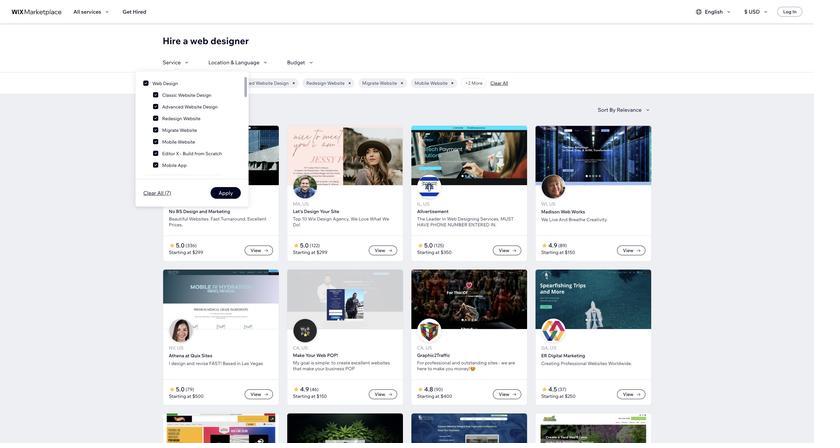 Task type: locate. For each thing, give the bounding box(es) containing it.
redesign down 1,928
[[162, 116, 182, 122]]

mobile inside checkbox
[[162, 139, 177, 145]]

( inside 5.0 ( 125 )
[[434, 243, 436, 249]]

scratch
[[206, 151, 222, 157]]

at inside the no bs design and marketing element
[[187, 250, 191, 256]]

er digital marketing
[[542, 353, 586, 359]]

0 horizontal spatial $299
[[192, 250, 203, 256]]

view inside let's design your site element
[[375, 248, 385, 254]]

Migrate Website checkbox
[[153, 126, 197, 134]]

( right '4.5'
[[558, 387, 560, 393]]

1 horizontal spatial and
[[199, 209, 207, 215]]

advanced down language
[[233, 80, 255, 86]]

all left the (7)
[[157, 190, 164, 196]]

0 horizontal spatial and
[[187, 361, 195, 367]]

classic inside filter by 'group'
[[167, 80, 182, 86]]

view link inside 'athena at quix sites' element
[[245, 390, 273, 400]]

at down 79
[[187, 394, 191, 400]]

view for 4.8 ( 90 )
[[499, 392, 510, 398]]

0 horizontal spatial we
[[351, 216, 358, 222]]

- inside for professional and outstanding sites - we are here to make you money!😍
[[499, 360, 500, 366]]

starting down '4.5'
[[542, 394, 559, 400]]

$150 for 4.9 ( 89 )
[[565, 250, 576, 256]]

starting at $150 for 4.9 ( 46 )
[[293, 394, 327, 400]]

0 horizontal spatial ca,
[[293, 345, 301, 351]]

hired
[[133, 8, 146, 15]]

starting for 5.0 ( 122 )
[[293, 250, 310, 256]]

no bs design and marketing element
[[47, 126, 815, 262]]

1 vertical spatial all
[[503, 80, 508, 86]]

top 10 wix design agency. we love what we do!
[[293, 216, 389, 228]]

$299 down 336
[[192, 250, 203, 256]]

) inside "4.5 ( 37 )"
[[565, 387, 567, 393]]

starting inside madison web works element
[[542, 250, 559, 256]]

advanced
[[233, 80, 255, 86], [162, 104, 184, 110]]

marketing up professional at bottom right
[[564, 353, 586, 359]]

0 horizontal spatial make
[[303, 366, 314, 372]]

language
[[235, 59, 260, 66]]

+2 more
[[465, 80, 483, 86]]

1 horizontal spatial your
[[320, 209, 330, 215]]

2 horizontal spatial we
[[542, 217, 548, 223]]

make your web pop! element
[[172, 270, 815, 406]]

at for 4.8 ( 90 )
[[436, 394, 440, 400]]

il, us
[[417, 201, 430, 207]]

all right more
[[503, 80, 508, 86]]

driving terps image
[[287, 414, 403, 444]]

us inside the no bs design and marketing element
[[176, 201, 183, 207]]

let's design your site
[[293, 209, 340, 215]]

1 vertical spatial migrate website
[[162, 127, 197, 133]]

and down athena at quix sites
[[187, 361, 195, 367]]

0 horizontal spatial clear
[[143, 190, 156, 196]]

filter by group
[[163, 78, 508, 88]]

( up the starting at $500
[[186, 387, 187, 393]]

( inside 5.0 ( 336 )
[[186, 243, 187, 249]]

ca, inside make your web pop! element
[[293, 345, 301, 351]]

0 vertical spatial redesign website
[[306, 80, 345, 86]]

starting for 4.9 ( 89 )
[[542, 250, 559, 256]]

your
[[320, 209, 330, 215], [306, 353, 316, 359]]

and up websites.
[[199, 209, 207, 215]]

0 horizontal spatial marketing
[[208, 209, 230, 215]]

to inside my goal is simple: to create excellent websites that make your business pop
[[332, 360, 336, 366]]

location & language button
[[209, 59, 269, 66]]

0 vertical spatial in
[[793, 9, 797, 15]]

view inside make your web pop! element
[[375, 392, 385, 398]]

2 $299 from the left
[[317, 250, 328, 256]]

mobile inside option
[[162, 163, 177, 168]]

1 horizontal spatial migrate
[[362, 80, 379, 86]]

marketing up fast
[[208, 209, 230, 215]]

redesign website inside filter by 'group'
[[306, 80, 345, 86]]

) for 4.8 ( 90 )
[[442, 387, 443, 393]]

at down the 46 at the left bottom
[[311, 394, 316, 400]]

migrate
[[362, 80, 379, 86], [162, 127, 179, 133]]

( down is
[[310, 387, 312, 393]]

us inside let's design your site element
[[303, 201, 309, 207]]

migrate inside checkbox
[[162, 127, 179, 133]]

er digital marketing element
[[420, 270, 815, 406]]

starting for 5.0 ( 125 )
[[417, 250, 435, 256]]

5.0 for 5.0 ( 336 )
[[176, 242, 185, 249]]

ca,
[[293, 345, 301, 351], [417, 345, 425, 351]]

1 horizontal spatial to
[[428, 366, 432, 372]]

us for 5.0 ( 122 )
[[303, 201, 309, 207]]

design inside the no bs design and marketing element
[[183, 209, 198, 215]]

1 vertical spatial classic website design
[[162, 92, 211, 98]]

0 vertical spatial advanced website design
[[233, 80, 289, 86]]

redesign website down budget button
[[306, 80, 345, 86]]

apply
[[219, 190, 233, 196]]

( down beautiful at the left
[[186, 243, 187, 249]]

us for 4.8 ( 90 )
[[426, 345, 432, 351]]

2 ca, from the left
[[417, 345, 425, 351]]

view link inside let's design your site element
[[369, 246, 397, 256]]

5.0 ( 125 )
[[424, 242, 444, 249]]

view link for 4.5 ( 37 )
[[618, 390, 646, 400]]

5.0 inside allvertisement element
[[424, 242, 433, 249]]

ca, us up graphic2traffic
[[417, 345, 432, 351]]

is
[[311, 360, 314, 366]]

to down pop!
[[332, 360, 336, 366]]

relevance
[[617, 107, 642, 113]]

1 horizontal spatial make
[[433, 366, 445, 372]]

0 horizontal spatial migrate website
[[162, 127, 197, 133]]

design up websites.
[[183, 209, 198, 215]]

at inside madison web works element
[[560, 250, 564, 256]]

us inside er digital marketing element
[[550, 345, 557, 351]]

outstanding
[[461, 360, 487, 366]]

we
[[501, 360, 508, 366]]

goal
[[301, 360, 310, 366]]

1 horizontal spatial in
[[793, 9, 797, 15]]

1 vertical spatial mobile
[[162, 139, 177, 145]]

at down 122
[[311, 250, 316, 256]]

at down 90
[[436, 394, 440, 400]]

1 horizontal spatial $299
[[317, 250, 328, 256]]

0 horizontal spatial advanced
[[162, 104, 184, 110]]

starting inside allvertisement element
[[417, 250, 435, 256]]

and inside the no bs design and marketing element
[[199, 209, 207, 215]]

view link for 4.9 ( 89 )
[[618, 246, 646, 256]]

advanced up redesign website option
[[162, 104, 184, 110]]

0 horizontal spatial ca, us
[[293, 345, 308, 351]]

starting inside 'athena at quix sites' element
[[169, 394, 186, 400]]

ca, us
[[293, 345, 308, 351], [417, 345, 432, 351]]

1 horizontal spatial starting at $299
[[293, 250, 328, 256]]

for professional and outstanding sites - we are here to make you money!😍
[[417, 360, 515, 372]]

1 ca, from the left
[[293, 345, 301, 351]]

starting down 4.8
[[417, 394, 435, 400]]

0 horizontal spatial to
[[332, 360, 336, 366]]

starting down 4.9 ( 46 )
[[293, 394, 310, 400]]

0 horizontal spatial mobile website
[[162, 139, 195, 145]]

bs
[[176, 209, 182, 215]]

in
[[793, 9, 797, 15], [442, 216, 446, 222]]

in
[[237, 361, 241, 367]]

Web Design checkbox
[[143, 79, 222, 87]]

your inside let's design your site element
[[320, 209, 330, 215]]

2 starting at $299 from the left
[[293, 250, 328, 256]]

make right that
[[303, 366, 314, 372]]

5.0 up the starting at $500
[[176, 386, 185, 393]]

( inside 4.8 ( 90 )
[[434, 387, 436, 393]]

classic down web design
[[162, 92, 177, 98]]

starting for 5.0 ( 79 )
[[169, 394, 186, 400]]

view link for 5.0 ( 122 )
[[369, 246, 397, 256]]

mobile iv drip image
[[163, 270, 279, 329]]

at down 89
[[560, 250, 564, 256]]

starting down 4.9 ( 89 )
[[542, 250, 559, 256]]

starting at $299 for 5.0 ( 336 )
[[169, 250, 203, 256]]

2 horizontal spatial all
[[503, 80, 508, 86]]

view link inside graphic2traffic element
[[493, 390, 521, 400]]

advanced inside filter by 'group'
[[233, 80, 255, 86]]

0 vertical spatial mobile website
[[415, 80, 448, 86]]

that
[[293, 366, 302, 372]]

and left outstanding
[[452, 360, 460, 366]]

starting at $250
[[542, 394, 576, 400]]

web inside option
[[152, 81, 162, 86]]

) inside 5.0 ( 125 )
[[443, 243, 444, 249]]

0 vertical spatial $150
[[565, 250, 576, 256]]

view link inside er digital marketing element
[[618, 390, 646, 400]]

at down 336
[[187, 250, 191, 256]]

) inside 4.9 ( 46 )
[[317, 387, 319, 393]]

0 vertical spatial redesign
[[306, 80, 326, 86]]

1 horizontal spatial 4.9
[[549, 242, 558, 249]]

ca, us for 4.8
[[417, 345, 432, 351]]

$150 down the 46 at the left bottom
[[317, 394, 327, 400]]

at for 5.0 ( 79 )
[[187, 394, 191, 400]]

us right the il,
[[423, 201, 430, 207]]

1 vertical spatial advanced
[[162, 104, 184, 110]]

( inside "4.5 ( 37 )"
[[558, 387, 560, 393]]

in inside log in button
[[793, 9, 797, 15]]

$299 down 122
[[317, 250, 328, 256]]

1 horizontal spatial clear
[[491, 80, 502, 86]]

sites
[[202, 353, 212, 359]]

starting down 5.0 ( 79 )
[[169, 394, 186, 400]]

wi, us
[[542, 201, 556, 207]]

the
[[417, 216, 425, 222]]

design down "let's design your site"
[[317, 216, 332, 222]]

79
[[187, 387, 193, 393]]

make inside my goal is simple: to create excellent websites that make your business pop
[[303, 366, 314, 372]]

us for 5.0 ( 336 )
[[176, 201, 183, 207]]

view inside er digital marketing element
[[623, 392, 634, 398]]

0 vertical spatial migrate
[[362, 80, 379, 86]]

view inside 'athena at quix sites' element
[[251, 392, 261, 398]]

0 horizontal spatial redesign website
[[162, 116, 201, 122]]

1 horizontal spatial $150
[[565, 250, 576, 256]]

)
[[195, 243, 197, 249], [319, 243, 320, 249], [443, 243, 444, 249], [566, 243, 567, 249], [193, 387, 194, 393], [317, 387, 319, 393], [442, 387, 443, 393], [565, 387, 567, 393]]

1 $299 from the left
[[192, 250, 203, 256]]

$150 inside madison web works element
[[565, 250, 576, 256]]

starting at $299 down 5.0 ( 336 )
[[169, 250, 203, 256]]

) inside 4.8 ( 90 )
[[442, 387, 443, 393]]

based
[[223, 361, 236, 367]]

il,
[[417, 201, 422, 207]]

( inside 5.0 ( 122 )
[[310, 243, 311, 249]]

1 horizontal spatial advanced website design
[[233, 80, 289, 86]]

at inside allvertisement element
[[436, 250, 440, 256]]

us inside 'athena at quix sites' element
[[177, 345, 184, 351]]

0 vertical spatial -
[[180, 151, 182, 157]]

) inside 5.0 ( 336 )
[[195, 243, 197, 249]]

1 vertical spatial redesign
[[162, 116, 182, 122]]

your up is
[[306, 353, 316, 359]]

1 vertical spatial redesign website
[[162, 116, 201, 122]]

us inside madison web works element
[[550, 201, 556, 207]]

Advanced Website Design checkbox
[[153, 103, 218, 111]]

1 vertical spatial migrate
[[162, 127, 179, 133]]

ca, us inside graphic2traffic element
[[417, 345, 432, 351]]

1 horizontal spatial ca,
[[417, 345, 425, 351]]

0 vertical spatial advanced
[[233, 80, 255, 86]]

0 vertical spatial classic website design
[[167, 80, 216, 86]]

4.9 left 89
[[549, 242, 558, 249]]

and
[[199, 209, 207, 215], [452, 360, 460, 366], [187, 361, 195, 367]]

1 vertical spatial your
[[306, 353, 316, 359]]

we live and breathe creativity
[[542, 217, 607, 223]]

professionals
[[179, 106, 215, 113]]

1 vertical spatial $150
[[317, 394, 327, 400]]

4.9 inside madison web works element
[[549, 242, 558, 249]]

&
[[231, 59, 234, 66]]

us inside allvertisement element
[[423, 201, 430, 207]]

at inside let's design your site element
[[311, 250, 316, 256]]

1 vertical spatial starting at $150
[[293, 394, 327, 400]]

at left quix
[[185, 353, 190, 359]]

view inside madison web works element
[[623, 248, 634, 254]]

us up graphic2traffic
[[426, 345, 432, 351]]

us right fl,
[[176, 201, 183, 207]]

we left love
[[351, 216, 358, 222]]

allvertisement image
[[418, 175, 441, 199]]

( inside 5.0 ( 79 )
[[186, 387, 187, 393]]

1 starting at $299 from the left
[[169, 250, 203, 256]]

) for 4.5 ( 37 )
[[565, 387, 567, 393]]

view link
[[245, 246, 273, 256], [369, 246, 397, 256], [493, 246, 521, 256], [618, 246, 646, 256], [245, 390, 273, 400], [369, 390, 397, 400], [493, 390, 521, 400], [618, 390, 646, 400]]

starting for 4.5 ( 37 )
[[542, 394, 559, 400]]

ca, up graphic2traffic
[[417, 345, 425, 351]]

view link inside make your web pop! element
[[369, 390, 397, 400]]

us inside graphic2traffic element
[[426, 345, 432, 351]]

design inside top 10 wix design agency. we love what we do!
[[317, 216, 332, 222]]

worldwide.
[[609, 361, 632, 367]]

starting at $150 down 4.9 ( 46 )
[[293, 394, 327, 400]]

1 vertical spatial advanced website design
[[162, 104, 218, 110]]

1 vertical spatial marketing
[[564, 353, 586, 359]]

( for 5.0 ( 336 )
[[186, 243, 187, 249]]

0 horizontal spatial $150
[[317, 394, 327, 400]]

0 vertical spatial migrate website
[[362, 80, 397, 86]]

view link inside the no bs design and marketing element
[[245, 246, 273, 256]]

5.0 ( 336 )
[[176, 242, 197, 249]]

all
[[73, 8, 80, 15], [503, 80, 508, 86], [157, 190, 164, 196]]

starting at $299 inside let's design your site element
[[293, 250, 328, 256]]

starting at $150 inside madison web works element
[[542, 250, 576, 256]]

starting inside make your web pop! element
[[293, 394, 310, 400]]

web up classic website design option
[[152, 81, 162, 86]]

dr dallas dance image
[[287, 270, 403, 329]]

er digital marketing image
[[542, 319, 565, 343]]

ca, up make
[[293, 345, 301, 351]]

2 make from the left
[[433, 366, 445, 372]]

editor x - build from scratch
[[162, 151, 222, 157]]

0 vertical spatial mobile
[[415, 80, 429, 86]]

design up 1,928 professionals found
[[197, 92, 211, 98]]

1 horizontal spatial starting at $150
[[542, 250, 576, 256]]

sort
[[598, 107, 609, 113]]

Mobile App checkbox
[[153, 161, 187, 169]]

$299 inside the no bs design and marketing element
[[192, 250, 203, 256]]

1 vertical spatial 4.9
[[300, 386, 309, 393]]

starting at $299
[[169, 250, 203, 256], [293, 250, 328, 256]]

classic website design up classic website design option
[[167, 80, 216, 86]]

us up digital
[[550, 345, 557, 351]]

view for 4.9 ( 46 )
[[375, 392, 385, 398]]

1 horizontal spatial -
[[499, 360, 500, 366]]

2 horizontal spatial and
[[452, 360, 460, 366]]

0 horizontal spatial redesign
[[162, 116, 182, 122]]

1 horizontal spatial advanced
[[233, 80, 255, 86]]

us up make
[[302, 345, 308, 351]]

us right nv, in the bottom of the page
[[177, 345, 184, 351]]

) inside 5.0 ( 79 )
[[193, 387, 194, 393]]

at for 4.5 ( 37 )
[[560, 394, 564, 400]]

5.0 inside let's design your site element
[[300, 242, 309, 249]]

) for 4.9 ( 89 )
[[566, 243, 567, 249]]

1 horizontal spatial migrate website
[[362, 80, 397, 86]]

love collectables image
[[411, 270, 527, 329]]

0 horizontal spatial all
[[73, 8, 80, 15]]

madison web works image
[[542, 175, 565, 199]]

5.0 for 5.0 ( 122 )
[[300, 242, 309, 249]]

starting inside er digital marketing element
[[542, 394, 559, 400]]

1 vertical spatial classic
[[162, 92, 177, 98]]

$150 down 89
[[565, 250, 576, 256]]

view inside graphic2traffic element
[[499, 392, 510, 398]]

5.0 inside the no bs design and marketing element
[[176, 242, 185, 249]]

4.8
[[424, 386, 433, 393]]

( for 4.8 ( 90 )
[[434, 387, 436, 393]]

make inside for professional and outstanding sites - we are here to make you money!😍
[[433, 366, 445, 372]]

excellent
[[351, 360, 370, 366]]

at for 4.9 ( 46 )
[[311, 394, 316, 400]]

fast
[[211, 216, 220, 222]]

starting down 5.0 ( 336 )
[[169, 250, 186, 256]]

all left services
[[73, 8, 80, 15]]

us for 4.9 ( 89 )
[[550, 201, 556, 207]]

web right phone
[[447, 216, 457, 222]]

( for 5.0 ( 125 )
[[434, 243, 436, 249]]

i design and revise fast! based in las vegas
[[169, 361, 263, 367]]

mobile website inside filter by 'group'
[[415, 80, 448, 86]]

clear inside filter by 'group'
[[491, 80, 502, 86]]

) for 5.0 ( 336 )
[[195, 243, 197, 249]]

( up starting at $350
[[434, 243, 436, 249]]

classic up classic website design option
[[167, 80, 182, 86]]

garcia landscaping image
[[536, 414, 651, 444]]

clear right more
[[491, 80, 502, 86]]

location & language
[[209, 59, 260, 66]]

37
[[560, 387, 565, 393]]

migrate website
[[362, 80, 397, 86], [162, 127, 197, 133]]

we
[[351, 216, 358, 222], [382, 216, 389, 222], [542, 217, 548, 223]]

0 horizontal spatial starting at $150
[[293, 394, 327, 400]]

mobile website
[[415, 80, 448, 86], [162, 139, 195, 145]]

must
[[501, 216, 514, 222]]

0 horizontal spatial migrate
[[162, 127, 179, 133]]

1 vertical spatial -
[[499, 360, 500, 366]]

starting at $299 for 5.0 ( 122 )
[[293, 250, 328, 256]]

starting for 4.8 ( 90 )
[[417, 394, 435, 400]]

clear all (7) button
[[143, 189, 171, 197]]

( down and
[[559, 243, 560, 249]]

redesign down budget button
[[306, 80, 326, 86]]

$150 for 4.9 ( 46 )
[[317, 394, 327, 400]]

( down wix
[[310, 243, 311, 249]]

1 horizontal spatial redesign website
[[306, 80, 345, 86]]

starting at $299 down 5.0 ( 122 )
[[293, 250, 328, 256]]

2 ca, us from the left
[[417, 345, 432, 351]]

- left we
[[499, 360, 500, 366]]

at down 37 at the right bottom of the page
[[560, 394, 564, 400]]

more
[[472, 80, 483, 86]]

us right wi,
[[550, 201, 556, 207]]

- right x on the top of page
[[180, 151, 182, 157]]

1,928
[[163, 106, 177, 113]]

1 horizontal spatial redesign
[[306, 80, 326, 86]]

1 vertical spatial mobile website
[[162, 139, 195, 145]]

1 ca, us from the left
[[293, 345, 308, 351]]

classic website design up advanced website design checkbox
[[162, 92, 211, 98]]

starting at $150 for 4.9 ( 89 )
[[542, 250, 576, 256]]

0 horizontal spatial advanced website design
[[162, 104, 218, 110]]

your left 'site'
[[320, 209, 330, 215]]

classic inside classic website design option
[[162, 92, 177, 98]]

design up classic website design option
[[163, 81, 178, 86]]

at for 5.0 ( 336 )
[[187, 250, 191, 256]]

ca, us up make
[[293, 345, 308, 351]]

1 make from the left
[[303, 366, 314, 372]]

all inside filter by 'group'
[[503, 80, 508, 86]]

5.0 up starting at $350
[[424, 242, 433, 249]]

$299 inside let's design your site element
[[317, 250, 328, 256]]

we left live
[[542, 217, 548, 223]]

0 horizontal spatial in
[[442, 216, 446, 222]]

make left you
[[433, 366, 445, 372]]

0 horizontal spatial your
[[306, 353, 316, 359]]

starting inside let's design your site element
[[293, 250, 310, 256]]

starting down 5.0 ( 125 )
[[417, 250, 435, 256]]

at inside er digital marketing element
[[560, 394, 564, 400]]

0 horizontal spatial 4.9
[[300, 386, 309, 393]]

view link for 5.0 ( 336 )
[[245, 246, 273, 256]]

view for 4.9 ( 89 )
[[623, 248, 634, 254]]

in right "leader"
[[442, 216, 446, 222]]

live
[[549, 217, 558, 223]]

starting at $299 inside the no bs design and marketing element
[[169, 250, 203, 256]]

$299 for 5.0 ( 336 )
[[192, 250, 203, 256]]

0 vertical spatial your
[[320, 209, 330, 215]]

0 vertical spatial classic
[[167, 80, 182, 86]]

) inside 5.0 ( 122 )
[[319, 243, 320, 249]]

5.0 left 122
[[300, 242, 309, 249]]

classic website design
[[167, 80, 216, 86], [162, 92, 211, 98]]

web up simple:
[[317, 353, 326, 359]]

4.8 ( 90 )
[[424, 386, 443, 393]]

beautiful websites. fast turnaround. excellent prices.
[[169, 216, 267, 228]]

1 horizontal spatial all
[[157, 190, 164, 196]]

$150 inside make your web pop! element
[[317, 394, 327, 400]]

) inside 4.9 ( 89 )
[[566, 243, 567, 249]]

5.0 left 336
[[176, 242, 185, 249]]

kyle barr portfolio image
[[411, 414, 527, 444]]

we right "what"
[[382, 216, 389, 222]]

redesign
[[306, 80, 326, 86], [162, 116, 182, 122]]

sites
[[488, 360, 498, 366]]

0 vertical spatial clear
[[491, 80, 502, 86]]

jl investors image
[[163, 126, 279, 185]]

you
[[446, 366, 454, 372]]

starting down 5.0 ( 122 )
[[293, 250, 310, 256]]

to right here
[[428, 366, 432, 372]]

0 horizontal spatial starting at $299
[[169, 250, 203, 256]]

no
[[169, 209, 175, 215]]

location
[[209, 59, 230, 66]]

46
[[312, 387, 317, 393]]

design down classic website design option
[[203, 104, 218, 110]]

let's design your site element
[[172, 126, 815, 262]]

1 vertical spatial in
[[442, 216, 446, 222]]

us right ma, at the left of page
[[303, 201, 309, 207]]

design inside advanced website design checkbox
[[203, 104, 218, 110]]

advanced website design down classic website design option
[[162, 104, 218, 110]]

website
[[183, 80, 200, 86], [256, 80, 273, 86], [327, 80, 345, 86], [380, 80, 397, 86], [431, 80, 448, 86], [178, 92, 196, 98], [185, 104, 202, 110], [183, 116, 201, 122], [180, 127, 197, 133], [178, 139, 195, 145]]

clear left the (7)
[[143, 190, 156, 196]]

1 horizontal spatial mobile website
[[415, 80, 448, 86]]

( right 4.8
[[434, 387, 436, 393]]

starting at $150 inside make your web pop! element
[[293, 394, 327, 400]]

Classic Website Design checkbox
[[153, 91, 211, 99]]

) for 5.0 ( 125 )
[[443, 243, 444, 249]]

at for 5.0 ( 122 )
[[311, 250, 316, 256]]

clear all
[[491, 80, 508, 86]]

4.9 left the 46 at the left bottom
[[300, 386, 309, 393]]

2 vertical spatial mobile
[[162, 163, 177, 168]]

and for 5.0
[[187, 361, 195, 367]]

4.9 for 4.9 ( 89 )
[[549, 242, 558, 249]]

clear inside button
[[143, 190, 156, 196]]

( inside 4.9 ( 89 )
[[559, 243, 560, 249]]

Editor X - Build from Scratch checkbox
[[153, 150, 222, 157]]

-
[[180, 151, 182, 157], [499, 360, 500, 366]]

0 vertical spatial starting at $150
[[542, 250, 576, 256]]

0 vertical spatial 4.9
[[549, 242, 558, 249]]

designer
[[211, 35, 249, 46]]

) for 5.0 ( 79 )
[[193, 387, 194, 393]]

advanced website design down language
[[233, 80, 289, 86]]

5.0 ( 122 )
[[300, 242, 320, 249]]

starting at $150 down 4.9 ( 89 )
[[542, 250, 576, 256]]

1 horizontal spatial marketing
[[564, 353, 586, 359]]

from
[[195, 151, 205, 157]]

in right log
[[793, 9, 797, 15]]

log
[[784, 9, 792, 15]]

professional
[[425, 360, 451, 366]]

redesign website inside option
[[162, 116, 201, 122]]

redesign website down advanced website design checkbox
[[162, 116, 201, 122]]

0 horizontal spatial -
[[180, 151, 182, 157]]

(7)
[[165, 190, 171, 196]]

athena at quix sites element
[[47, 270, 815, 406]]

1 horizontal spatial ca, us
[[417, 345, 432, 351]]

starting inside graphic2traffic element
[[417, 394, 435, 400]]

1 vertical spatial clear
[[143, 190, 156, 196]]

at down 125
[[436, 250, 440, 256]]

2 vertical spatial all
[[157, 190, 164, 196]]

mobile website inside checkbox
[[162, 139, 195, 145]]



Task type: describe. For each thing, give the bounding box(es) containing it.
migrate website inside checkbox
[[162, 127, 197, 133]]

4.5
[[549, 386, 557, 393]]

turnaround.
[[221, 216, 246, 222]]

the leader in web designing services. must have phone number entered in.
[[417, 216, 514, 228]]

have
[[417, 222, 430, 228]]

view link for 5.0 ( 125 )
[[493, 246, 521, 256]]

athena
[[169, 353, 184, 359]]

0 vertical spatial all
[[73, 8, 80, 15]]

mundo systems image
[[536, 126, 651, 185]]

classic website design inside option
[[162, 92, 211, 98]]

to inside for professional and outstanding sites - we are here to make you money!😍
[[428, 366, 432, 372]]

( for 4.9 ( 89 )
[[559, 243, 560, 249]]

starting at $350
[[417, 250, 452, 256]]

breathe
[[569, 217, 586, 223]]

let's design your site image
[[293, 175, 317, 199]]

( for 4.5 ( 37 )
[[558, 387, 560, 393]]

view for 5.0 ( 125 )
[[499, 248, 510, 254]]

budget button
[[287, 59, 315, 66]]

nv, us
[[169, 345, 184, 351]]

all for clear all (7)
[[157, 190, 164, 196]]

0 vertical spatial marketing
[[208, 209, 230, 215]]

top
[[293, 216, 301, 222]]

5.0 ( 79 )
[[176, 386, 194, 393]]

advanced website design inside checkbox
[[162, 104, 218, 110]]

ca, for 4.9
[[293, 345, 301, 351]]

4.9 ( 89 )
[[549, 242, 567, 249]]

what
[[370, 216, 381, 222]]

$ usd button
[[745, 8, 770, 16]]

redesign inside option
[[162, 116, 182, 122]]

clear for clear all
[[491, 80, 502, 86]]

mobile for mobile app option
[[162, 163, 177, 168]]

websites
[[588, 361, 608, 367]]

editor
[[162, 151, 175, 157]]

site
[[331, 209, 340, 215]]

athena at quix sites image
[[169, 319, 193, 343]]

pop
[[345, 366, 355, 372]]

and for 4.8
[[452, 360, 460, 366]]

redesign inside filter by 'group'
[[306, 80, 326, 86]]

) for 4.9 ( 46 )
[[317, 387, 319, 393]]

$350
[[441, 250, 452, 256]]

beautiful
[[169, 216, 188, 222]]

log in
[[784, 9, 797, 15]]

view for 5.0 ( 122 )
[[375, 248, 385, 254]]

( for 5.0 ( 79 )
[[186, 387, 187, 393]]

in inside the leader in web designing services. must have phone number entered in.
[[442, 216, 446, 222]]

app
[[178, 163, 187, 168]]

madison web works
[[542, 209, 585, 215]]

web inside the leader in web designing services. must have phone number entered in.
[[447, 216, 457, 222]]

services.
[[481, 216, 500, 222]]

4.5 ( 37 )
[[549, 386, 567, 393]]

fintech payment solu image
[[411, 126, 527, 185]]

at for 5.0 ( 125 )
[[436, 250, 440, 256]]

graphic2traffic element
[[296, 270, 815, 406]]

( for 4.9 ( 46 )
[[310, 387, 312, 393]]

hire a web designer
[[163, 35, 249, 46]]

english
[[705, 8, 723, 15]]

design up wix
[[304, 209, 319, 215]]

mobile for mobile website checkbox
[[162, 139, 177, 145]]

us for 4.9 ( 46 )
[[302, 345, 308, 351]]

ga, us
[[542, 345, 557, 351]]

all for clear all
[[503, 80, 508, 86]]

ca, for 4.8
[[417, 345, 425, 351]]

love
[[359, 216, 369, 222]]

madison
[[542, 209, 560, 215]]

fast!
[[209, 361, 222, 367]]

ga,
[[542, 345, 549, 351]]

hire
[[163, 35, 181, 46]]

design down location
[[201, 80, 216, 86]]

view link for 4.8 ( 90 )
[[493, 390, 521, 400]]

advanced inside checkbox
[[162, 104, 184, 110]]

90
[[436, 387, 442, 393]]

graphic2traffic image
[[418, 319, 441, 343]]

starting at $400
[[417, 394, 452, 400]]

your inside make your web pop! element
[[306, 353, 316, 359]]

$400
[[441, 394, 452, 400]]

websites.
[[189, 216, 210, 222]]

wi,
[[542, 201, 549, 207]]

service
[[163, 59, 181, 66]]

design inside classic website design option
[[197, 92, 211, 98]]

are
[[509, 360, 515, 366]]

Mobile Website checkbox
[[153, 138, 195, 146]]

clear for clear all (7)
[[143, 190, 156, 196]]

leader
[[426, 216, 441, 222]]

starting for 5.0 ( 336 )
[[169, 250, 186, 256]]

log in button
[[778, 7, 803, 17]]

allvertisement element
[[296, 126, 815, 262]]

Redesign Website checkbox
[[153, 114, 201, 122]]

starting at $500
[[169, 394, 204, 400]]

starting for 4.9 ( 46 )
[[293, 394, 310, 400]]

1 horizontal spatial we
[[382, 216, 389, 222]]

prices.
[[169, 222, 183, 228]]

budget
[[287, 59, 305, 66]]

4.9 ( 46 )
[[300, 386, 319, 393]]

get
[[123, 8, 132, 15]]

website inside checkbox
[[178, 139, 195, 145]]

er
[[542, 353, 548, 359]]

make your web pop! image
[[293, 319, 317, 343]]

clear all button
[[491, 80, 508, 86]]

migrate website inside filter by 'group'
[[362, 80, 397, 86]]

diecast max image
[[163, 414, 279, 444]]

no bs design and marketing image
[[169, 175, 193, 199]]

bahamas spearfishing image
[[536, 270, 651, 329]]

j place social image
[[287, 126, 403, 185]]

) for 5.0 ( 122 )
[[319, 243, 320, 249]]

5.0 for 5.0 ( 79 )
[[176, 386, 185, 393]]

creating
[[542, 361, 560, 367]]

view for 4.5 ( 37 )
[[623, 392, 634, 398]]

we inside madison web works element
[[542, 217, 548, 223]]

advanced website design inside filter by 'group'
[[233, 80, 289, 86]]

creating professional websites worldwide.
[[542, 361, 632, 367]]

by
[[610, 107, 616, 113]]

digital
[[549, 353, 563, 359]]

and
[[559, 217, 568, 223]]

4.9 for 4.9 ( 46 )
[[300, 386, 309, 393]]

for
[[417, 360, 424, 366]]

service button
[[163, 59, 191, 66]]

design inside web design option
[[163, 81, 178, 86]]

mobile app
[[162, 163, 187, 168]]

10
[[302, 216, 307, 222]]

us for 4.5 ( 37 )
[[550, 345, 557, 351]]

view link for 5.0 ( 79 )
[[245, 390, 273, 400]]

creativity
[[587, 217, 607, 223]]

make your web pop!
[[293, 353, 338, 359]]

mobile inside filter by 'group'
[[415, 80, 429, 86]]

view for 5.0 ( 336 )
[[251, 248, 261, 254]]

here
[[417, 366, 427, 372]]

excellent
[[247, 216, 267, 222]]

phone
[[431, 222, 447, 228]]

$
[[745, 8, 748, 15]]

entered
[[469, 222, 490, 228]]

usd
[[749, 8, 760, 15]]

us for 5.0 ( 79 )
[[177, 345, 184, 351]]

view link for 4.9 ( 46 )
[[369, 390, 397, 400]]

revise
[[196, 361, 208, 367]]

classic website design inside filter by 'group'
[[167, 80, 216, 86]]

( for 5.0 ( 122 )
[[310, 243, 311, 249]]

ma, us
[[293, 201, 309, 207]]

design down budget
[[274, 80, 289, 86]]

las
[[242, 361, 249, 367]]

madison web works element
[[420, 126, 815, 262]]

web
[[190, 35, 209, 46]]

migrate inside filter by 'group'
[[362, 80, 379, 86]]

5.0 for 5.0 ( 125 )
[[424, 242, 433, 249]]

at for 4.9 ( 89 )
[[560, 250, 564, 256]]

- inside option
[[180, 151, 182, 157]]

view for 5.0 ( 79 )
[[251, 392, 261, 398]]

$299 for 5.0 ( 122 )
[[317, 250, 328, 256]]

services
[[81, 8, 101, 15]]

web up and
[[561, 209, 571, 215]]

ca, us for 4.9
[[293, 345, 308, 351]]

make
[[293, 353, 305, 359]]

us for 5.0 ( 125 )
[[423, 201, 430, 207]]

no bs design and marketing
[[169, 209, 230, 215]]

a
[[183, 35, 188, 46]]

apply button
[[211, 187, 241, 199]]

all services button
[[73, 8, 111, 16]]



Task type: vqa. For each thing, say whether or not it's contained in the screenshot.
"for."
no



